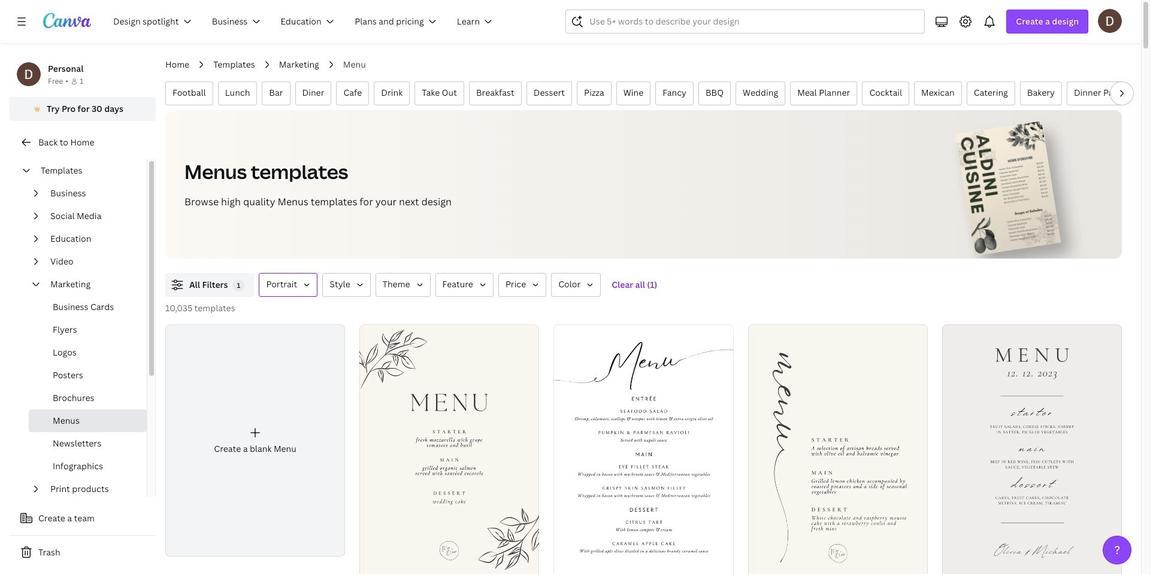 Task type: describe. For each thing, give the bounding box(es) containing it.
create a blank menu element
[[165, 325, 345, 558]]

black and white minimalist elegant calligraphy dinner menu image
[[554, 325, 734, 575]]

beige minimalist wedding menu image
[[942, 325, 1122, 575]]

Search search field
[[590, 10, 918, 33]]

1 filter options selected element
[[233, 280, 245, 292]]

top level navigation element
[[105, 10, 505, 34]]

dirk hardpeck image
[[1098, 9, 1122, 33]]



Task type: locate. For each thing, give the bounding box(es) containing it.
menus templates image
[[924, 110, 1122, 259], [956, 121, 1061, 256]]

cream minimalist elegant wedding menu image
[[360, 325, 540, 575]]

None search field
[[566, 10, 925, 34]]

cream neutral aesthetic calligraphy wedding menu image
[[748, 325, 928, 575]]



Task type: vqa. For each thing, say whether or not it's contained in the screenshot.
Menus Templates image
yes



